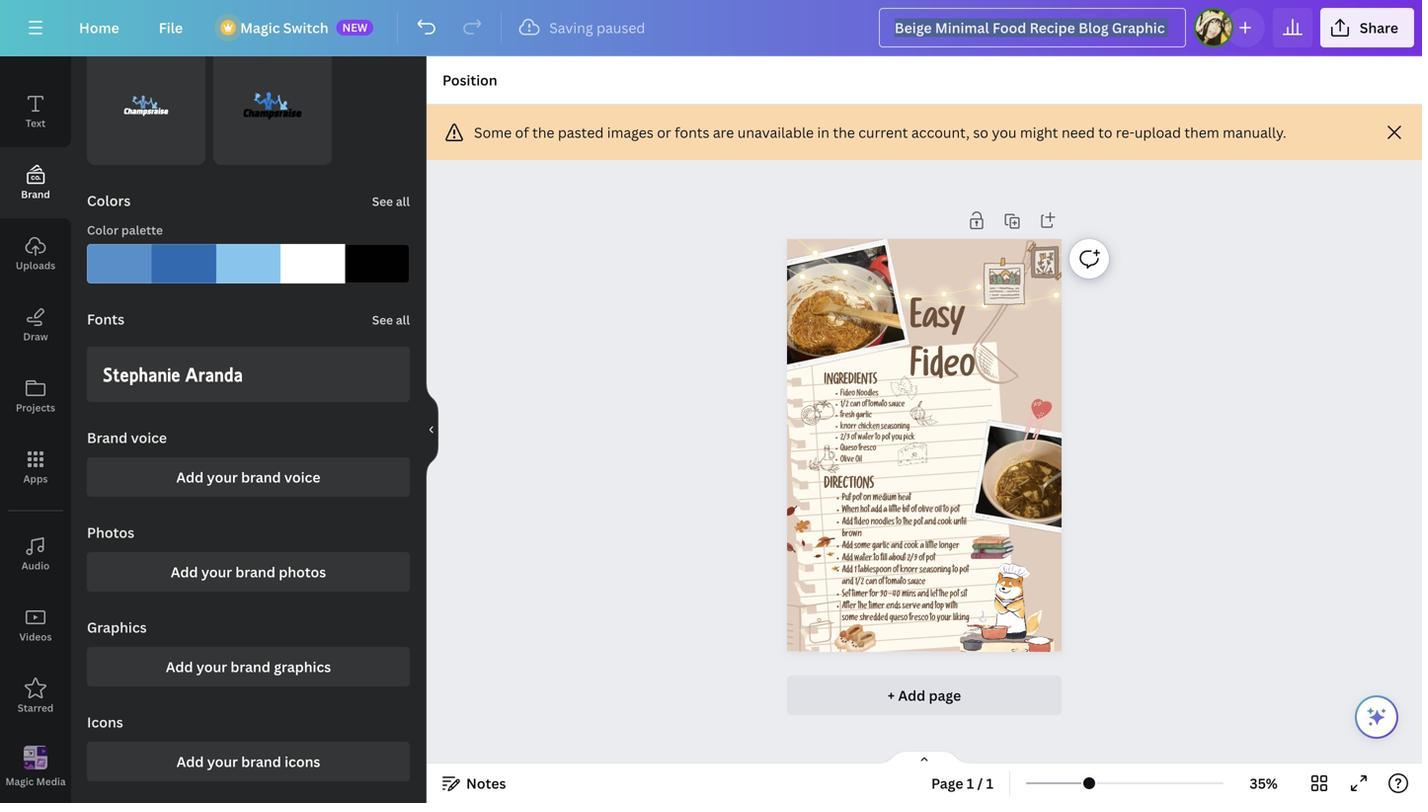 Task type: locate. For each thing, give the bounding box(es) containing it.
2 horizontal spatial 1
[[987, 774, 994, 793]]

add your brand icons button
[[87, 742, 410, 782]]

fideo for fideo
[[910, 353, 975, 389]]

garlic up the fill
[[872, 543, 890, 552]]

about
[[889, 555, 906, 564]]

of up queso
[[851, 435, 857, 443]]

0 vertical spatial a
[[884, 507, 888, 516]]

until
[[954, 519, 967, 528]]

a left longer
[[920, 543, 924, 552]]

1 vertical spatial a
[[920, 543, 924, 552]]

olive oil hand drawn image
[[809, 446, 840, 473]]

1 vertical spatial can
[[866, 579, 877, 588]]

file button
[[143, 8, 199, 47]]

0 vertical spatial magic
[[240, 18, 280, 37]]

1 horizontal spatial 1/2
[[855, 579, 864, 588]]

brand up add your brand photos at left bottom
[[241, 468, 281, 487]]

1 vertical spatial all
[[396, 312, 410, 328]]

0 vertical spatial seasoning
[[881, 424, 910, 432]]

0 vertical spatial 2/3
[[841, 435, 850, 443]]

1 vertical spatial 1/2
[[855, 579, 864, 588]]

upload
[[1135, 123, 1182, 142]]

tomato inside put pot on medium heat when hot add a little bit of olive oil to pot add fideo noodles to the pot and cook until brown add some garlic and cook a little longer add water to fill about 2/3 of pot add 1 tablespoon of knorr seasoning to pot and 1/2 can of tomato sauce set timer for 30-40 mins and let the pot sit after the timer ends serve and top with some shredded queso fresco to your liking
[[886, 579, 907, 588]]

0 horizontal spatial a
[[884, 507, 888, 516]]

your down top
[[937, 615, 952, 624]]

fresco inside put pot on medium heat when hot add a little bit of olive oil to pot add fideo noodles to the pot and cook until brown add some garlic and cook a little longer add water to fill about 2/3 of pot add 1 tablespoon of knorr seasoning to pot and 1/2 can of tomato sauce set timer for 30-40 mins and let the pot sit after the timer ends serve and top with some shredded queso fresco to your liking
[[909, 615, 929, 624]]

0 vertical spatial garlic
[[856, 413, 872, 421]]

icons
[[285, 752, 320, 771]]

1 horizontal spatial fideo
[[910, 353, 975, 389]]

brand inside brand voice add your brand voice
[[87, 428, 128, 447]]

and down olive
[[925, 519, 936, 528]]

queso
[[841, 446, 858, 454]]

add inside button
[[171, 563, 198, 581]]

your left icons
[[207, 752, 238, 771]]

add
[[871, 507, 882, 516]]

1 horizontal spatial knorr
[[900, 567, 918, 576]]

shredded
[[860, 615, 888, 624]]

2 all from the top
[[396, 312, 410, 328]]

2 see all button from the top
[[370, 299, 412, 339]]

of down noodles
[[862, 402, 867, 410]]

need
[[1062, 123, 1096, 142]]

2 see from the top
[[372, 312, 393, 328]]

1 right /
[[987, 774, 994, 793]]

sauce down farfalle pasta illustration icon
[[889, 402, 905, 410]]

sit
[[961, 591, 967, 600]]

0 horizontal spatial you
[[892, 435, 902, 443]]

0 vertical spatial brand
[[21, 188, 50, 201]]

0 vertical spatial cook
[[938, 519, 953, 528]]

0 vertical spatial sauce
[[889, 402, 905, 410]]

magic media
[[5, 775, 66, 788]]

1 horizontal spatial 2/3
[[907, 555, 918, 564]]

voice down stephanie
[[131, 428, 167, 447]]

fideo down easy
[[910, 353, 975, 389]]

1 vertical spatial garlic
[[872, 543, 890, 552]]

1 vertical spatial see
[[372, 312, 393, 328]]

voice
[[131, 428, 167, 447], [284, 468, 321, 487]]

videos button
[[0, 590, 71, 661]]

0 horizontal spatial fideo
[[841, 391, 855, 399]]

to left re-
[[1099, 123, 1113, 142]]

fideo down "ingredients"
[[841, 391, 855, 399]]

brand inside button
[[241, 752, 281, 771]]

fresco
[[859, 446, 876, 454], [909, 615, 929, 624]]

text
[[26, 117, 46, 130]]

0 vertical spatial see all button
[[370, 181, 412, 220]]

1 vertical spatial voice
[[284, 468, 321, 487]]

colors
[[87, 191, 131, 210]]

brand
[[241, 468, 281, 487], [236, 563, 276, 581], [231, 658, 271, 676], [241, 752, 281, 771]]

1 vertical spatial you
[[892, 435, 902, 443]]

1/2 down tablespoon
[[855, 579, 864, 588]]

can up for
[[866, 579, 877, 588]]

0 horizontal spatial knorr
[[841, 424, 857, 432]]

pot left sit
[[950, 591, 959, 600]]

hide image
[[426, 382, 439, 477]]

tomato
[[869, 402, 888, 410], [886, 579, 907, 588]]

your left photos
[[201, 563, 232, 581]]

sauce
[[889, 402, 905, 410], [908, 579, 926, 588]]

laddle icon image
[[941, 237, 1093, 396]]

the right in
[[833, 123, 856, 142]]

your left graphics in the bottom of the page
[[196, 658, 227, 676]]

0 horizontal spatial timer
[[852, 591, 868, 600]]

some down after
[[842, 615, 859, 624]]

starred
[[18, 702, 54, 715]]

you right so
[[992, 123, 1017, 142]]

cook down oil
[[938, 519, 953, 528]]

fideo inside "fideo noodles 1/2 can of tomato sauce fresh garlic knorr chicken seasoning 2/3 of water to pot you pick queso fresco olive oil"
[[841, 391, 855, 399]]

to inside "fideo noodles 1/2 can of tomato sauce fresh garlic knorr chicken seasoning 2/3 of water to pot you pick queso fresco olive oil"
[[876, 435, 881, 443]]

0 horizontal spatial 1
[[855, 567, 857, 576]]

2/3
[[841, 435, 850, 443], [907, 555, 918, 564]]

pot down olive
[[914, 519, 923, 528]]

brand left icons
[[241, 752, 281, 771]]

projects
[[16, 401, 55, 415]]

account,
[[912, 123, 970, 142]]

1 vertical spatial water
[[855, 555, 872, 564]]

timer
[[852, 591, 868, 600], [869, 603, 885, 612]]

with
[[946, 603, 958, 612]]

0 vertical spatial knorr
[[841, 424, 857, 432]]

0 horizontal spatial little
[[889, 507, 901, 516]]

brand inside brand voice add your brand voice
[[241, 468, 281, 487]]

fresco up oil
[[859, 446, 876, 454]]

0 horizontal spatial sauce
[[889, 402, 905, 410]]

1 horizontal spatial seasoning
[[920, 567, 951, 576]]

1 horizontal spatial voice
[[284, 468, 321, 487]]

0 vertical spatial timer
[[852, 591, 868, 600]]

0 vertical spatial can
[[850, 402, 861, 410]]

little
[[889, 507, 901, 516], [926, 543, 938, 552]]

magic
[[240, 18, 280, 37], [5, 775, 34, 788]]

put
[[842, 495, 851, 504]]

knorr inside "fideo noodles 1/2 can of tomato sauce fresh garlic knorr chicken seasoning 2/3 of water to pot you pick queso fresco olive oil"
[[841, 424, 857, 432]]

2/3 right about
[[907, 555, 918, 564]]

chicken
[[858, 424, 880, 432]]

sauce up mins
[[908, 579, 926, 588]]

magic left switch
[[240, 18, 280, 37]]

cook up about
[[904, 543, 919, 552]]

add your brand voice button
[[87, 457, 410, 497]]

fresco down 'serve'
[[909, 615, 929, 624]]

your for add your brand icons
[[207, 752, 238, 771]]

pot
[[882, 435, 891, 443], [853, 495, 862, 504], [951, 507, 960, 516], [914, 519, 923, 528], [926, 555, 936, 564], [960, 567, 969, 576], [950, 591, 959, 600]]

or
[[657, 123, 672, 142]]

icons
[[87, 713, 123, 732]]

1 horizontal spatial you
[[992, 123, 1017, 142]]

page 1 / 1
[[932, 774, 994, 793]]

brand for brand voice add your brand voice
[[87, 428, 128, 447]]

water down chicken
[[858, 435, 874, 443]]

noodles
[[857, 391, 879, 399]]

0 vertical spatial you
[[992, 123, 1017, 142]]

1 inside put pot on medium heat when hot add a little bit of olive oil to pot add fideo noodles to the pot and cook until brown add some garlic and cook a little longer add water to fill about 2/3 of pot add 1 tablespoon of knorr seasoning to pot and 1/2 can of tomato sauce set timer for 30-40 mins and let the pot sit after the timer ends serve and top with some shredded queso fresco to your liking
[[855, 567, 857, 576]]

1/2 up fresh
[[841, 402, 849, 410]]

2/3 up queso
[[841, 435, 850, 443]]

0 horizontal spatial magic
[[5, 775, 34, 788]]

brand for icons
[[241, 752, 281, 771]]

see
[[372, 193, 393, 209], [372, 312, 393, 328]]

some
[[855, 543, 871, 552], [842, 615, 859, 624]]

1 see all button from the top
[[370, 181, 412, 220]]

1 vertical spatial fideo
[[841, 391, 855, 399]]

1 vertical spatial see all button
[[370, 299, 412, 339]]

brand left graphics in the bottom of the page
[[231, 658, 271, 676]]

little left bit
[[889, 507, 901, 516]]

aranda
[[185, 363, 243, 385]]

see all for fonts
[[372, 312, 410, 328]]

for
[[870, 591, 879, 600]]

/
[[978, 774, 983, 793]]

1 horizontal spatial little
[[926, 543, 938, 552]]

1
[[855, 567, 857, 576], [967, 774, 975, 793], [987, 774, 994, 793]]

1 vertical spatial knorr
[[900, 567, 918, 576]]

are
[[713, 123, 734, 142]]

brand inside button
[[236, 563, 276, 581]]

and left top
[[922, 603, 934, 612]]

0 vertical spatial all
[[396, 193, 410, 209]]

1 vertical spatial little
[[926, 543, 938, 552]]

graphics
[[274, 658, 331, 676]]

1 vertical spatial tomato
[[886, 579, 907, 588]]

your inside put pot on medium heat when hot add a little bit of olive oil to pot add fideo noodles to the pot and cook until brown add some garlic and cook a little longer add water to fill about 2/3 of pot add 1 tablespoon of knorr seasoning to pot and 1/2 can of tomato sauce set timer for 30-40 mins and let the pot sit after the timer ends serve and top with some shredded queso fresco to your liking
[[937, 615, 952, 624]]

to
[[1099, 123, 1113, 142], [876, 435, 881, 443], [944, 507, 949, 516], [896, 519, 902, 528], [874, 555, 879, 564], [953, 567, 958, 576], [930, 615, 936, 624]]

magic left media at the left of page
[[5, 775, 34, 788]]

see all button for colors
[[370, 181, 412, 220]]

uploads
[[16, 259, 55, 272]]

of right about
[[919, 555, 925, 564]]

1 vertical spatial magic
[[5, 775, 34, 788]]

you left pick
[[892, 435, 902, 443]]

your for add your brand photos
[[201, 563, 232, 581]]

brand
[[21, 188, 50, 201], [87, 428, 128, 447]]

add
[[176, 468, 204, 487], [842, 519, 853, 528], [842, 543, 853, 552], [842, 555, 853, 564], [171, 563, 198, 581], [842, 567, 853, 576], [166, 658, 193, 676], [899, 686, 926, 705], [177, 752, 204, 771]]

magic inside button
[[5, 775, 34, 788]]

sauce inside "fideo noodles 1/2 can of tomato sauce fresh garlic knorr chicken seasoning 2/3 of water to pot you pick queso fresco olive oil"
[[889, 402, 905, 410]]

tomato up 40 at right
[[886, 579, 907, 588]]

0 horizontal spatial can
[[850, 402, 861, 410]]

0 vertical spatial see all
[[372, 193, 410, 209]]

farfalle pasta illustration image
[[891, 376, 918, 400]]

your inside button
[[207, 752, 238, 771]]

notes
[[466, 774, 506, 793]]

brand inside button
[[231, 658, 271, 676]]

to down longer
[[953, 567, 958, 576]]

and
[[925, 519, 936, 528], [891, 543, 903, 552], [842, 579, 854, 588], [918, 591, 929, 600], [922, 603, 934, 612]]

voice up photos
[[284, 468, 321, 487]]

0 vertical spatial tomato
[[869, 402, 888, 410]]

add your brand icons
[[177, 752, 320, 771]]

0 vertical spatial some
[[855, 543, 871, 552]]

timer right set
[[852, 591, 868, 600]]

your inside button
[[196, 658, 227, 676]]

1 horizontal spatial sauce
[[908, 579, 926, 588]]

brand inside "button"
[[21, 188, 50, 201]]

1/2 inside put pot on medium heat when hot add a little bit of olive oil to pot add fideo noodles to the pot and cook until brown add some garlic and cook a little longer add water to fill about 2/3 of pot add 1 tablespoon of knorr seasoning to pot and 1/2 can of tomato sauce set timer for 30-40 mins and let the pot sit after the timer ends serve and top with some shredded queso fresco to your liking
[[855, 579, 864, 588]]

brand up uploads button
[[21, 188, 50, 201]]

knorr down about
[[900, 567, 918, 576]]

1 see from the top
[[372, 193, 393, 209]]

oil
[[856, 457, 862, 465]]

water up tablespoon
[[855, 555, 872, 564]]

1 vertical spatial brand
[[87, 428, 128, 447]]

to down chicken
[[876, 435, 881, 443]]

little left longer
[[926, 543, 938, 552]]

media
[[36, 775, 66, 788]]

your up add your brand photos at left bottom
[[207, 468, 238, 487]]

magic inside the main menu bar
[[240, 18, 280, 37]]

photos
[[87, 523, 134, 542]]

to right oil
[[944, 507, 949, 516]]

the down bit
[[903, 519, 913, 528]]

tomato down noodles
[[869, 402, 888, 410]]

see all
[[372, 193, 410, 209], [372, 312, 410, 328]]

0 vertical spatial see
[[372, 193, 393, 209]]

olive
[[919, 507, 934, 516]]

your inside brand voice add your brand voice
[[207, 468, 238, 487]]

bit
[[903, 507, 910, 516]]

0 vertical spatial water
[[858, 435, 874, 443]]

1 horizontal spatial magic
[[240, 18, 280, 37]]

all
[[396, 193, 410, 209], [396, 312, 410, 328]]

0 vertical spatial little
[[889, 507, 901, 516]]

1 left tablespoon
[[855, 567, 857, 576]]

0 horizontal spatial fresco
[[859, 446, 876, 454]]

0 vertical spatial 1/2
[[841, 402, 849, 410]]

garlic up chicken
[[856, 413, 872, 421]]

on
[[864, 495, 871, 504]]

position
[[443, 71, 498, 89]]

1 see all from the top
[[372, 193, 410, 209]]

1 vertical spatial 2/3
[[907, 555, 918, 564]]

0 vertical spatial fideo
[[910, 353, 975, 389]]

notes button
[[435, 768, 514, 799]]

0 horizontal spatial 2/3
[[841, 435, 850, 443]]

timer down for
[[869, 603, 885, 612]]

seasoning up the let
[[920, 567, 951, 576]]

35% button
[[1232, 768, 1296, 799]]

knorr inside put pot on medium heat when hot add a little bit of olive oil to pot add fideo noodles to the pot and cook until brown add some garlic and cook a little longer add water to fill about 2/3 of pot add 1 tablespoon of knorr seasoning to pot and 1/2 can of tomato sauce set timer for 30-40 mins and let the pot sit after the timer ends serve and top with some shredded queso fresco to your liking
[[900, 567, 918, 576]]

can up fresh
[[850, 402, 861, 410]]

seasoning
[[881, 424, 910, 432], [920, 567, 951, 576]]

can
[[850, 402, 861, 410], [866, 579, 877, 588]]

2 see all from the top
[[372, 312, 410, 328]]

a
[[884, 507, 888, 516], [920, 543, 924, 552]]

brand down stephanie
[[87, 428, 128, 447]]

1 vertical spatial sauce
[[908, 579, 926, 588]]

elements
[[13, 45, 58, 59]]

brand voice add your brand voice
[[87, 428, 321, 487]]

1 horizontal spatial timer
[[869, 603, 885, 612]]

photos
[[279, 563, 326, 581]]

see for fonts
[[372, 312, 393, 328]]

knorr down fresh
[[841, 424, 857, 432]]

pot left pick
[[882, 435, 891, 443]]

draw
[[23, 330, 48, 343]]

1 all from the top
[[396, 193, 410, 209]]

1 horizontal spatial can
[[866, 579, 877, 588]]

1 vertical spatial cook
[[904, 543, 919, 552]]

fill
[[881, 555, 888, 564]]

garlic inside "fideo noodles 1/2 can of tomato sauce fresh garlic knorr chicken seasoning 2/3 of water to pot you pick queso fresco olive oil"
[[856, 413, 872, 421]]

of down about
[[893, 567, 899, 576]]

your inside button
[[201, 563, 232, 581]]

0 vertical spatial fresco
[[859, 446, 876, 454]]

0 horizontal spatial brand
[[21, 188, 50, 201]]

1 horizontal spatial fresco
[[909, 615, 929, 624]]

1 vertical spatial seasoning
[[920, 567, 951, 576]]

seasoning up pick
[[881, 424, 910, 432]]

let
[[931, 591, 938, 600]]

1 left /
[[967, 774, 975, 793]]

1 vertical spatial fresco
[[909, 615, 929, 624]]

audio button
[[0, 519, 71, 590]]

fonts
[[675, 123, 710, 142]]

1 vertical spatial see all
[[372, 312, 410, 328]]

file
[[159, 18, 183, 37]]

0 horizontal spatial voice
[[131, 428, 167, 447]]

saving paused
[[550, 18, 646, 37]]

0 horizontal spatial 1/2
[[841, 402, 849, 410]]

brand left photos
[[236, 563, 276, 581]]

when
[[842, 507, 859, 516]]

easy
[[910, 304, 966, 340]]

a right the add
[[884, 507, 888, 516]]

some down brown
[[855, 543, 871, 552]]

color
[[87, 222, 119, 238]]

0 horizontal spatial seasoning
[[881, 424, 910, 432]]

pot up sit
[[960, 567, 969, 576]]

1 horizontal spatial brand
[[87, 428, 128, 447]]

uploads button
[[0, 218, 71, 290]]

1 vertical spatial timer
[[869, 603, 885, 612]]

you
[[992, 123, 1017, 142], [892, 435, 902, 443]]



Task type: vqa. For each thing, say whether or not it's contained in the screenshot.
the 'as'
no



Task type: describe. For each thing, give the bounding box(es) containing it.
current
[[859, 123, 909, 142]]

all for fonts
[[396, 312, 410, 328]]

all for colors
[[396, 193, 410, 209]]

0 vertical spatial voice
[[131, 428, 167, 447]]

color palette
[[87, 222, 163, 238]]

mins
[[902, 591, 916, 600]]

medium
[[873, 495, 897, 504]]

so
[[974, 123, 989, 142]]

ingredients
[[824, 375, 877, 389]]

ends
[[887, 603, 901, 612]]

brand for graphics
[[231, 658, 271, 676]]

to left the fill
[[874, 555, 879, 564]]

stephanie
[[103, 363, 180, 385]]

magic media button
[[0, 732, 71, 803]]

can inside "fideo noodles 1/2 can of tomato sauce fresh garlic knorr chicken seasoning 2/3 of water to pot you pick queso fresco olive oil"
[[850, 402, 861, 410]]

+
[[888, 686, 895, 705]]

magic for magic media
[[5, 775, 34, 788]]

brown
[[842, 531, 862, 540]]

can inside put pot on medium heat when hot add a little bit of olive oil to pot add fideo noodles to the pot and cook until brown add some garlic and cook a little longer add water to fill about 2/3 of pot add 1 tablespoon of knorr seasoning to pot and 1/2 can of tomato sauce set timer for 30-40 mins and let the pot sit after the timer ends serve and top with some shredded queso fresco to your liking
[[866, 579, 877, 588]]

show pages image
[[877, 750, 972, 766]]

grey line cookbook icon isolated on white background. cooking book icon. recipe book. fork and knife icons. cutlery symbol.  vector illustration image
[[759, 600, 841, 663]]

magic for magic switch
[[240, 18, 280, 37]]

pot inside "fideo noodles 1/2 can of tomato sauce fresh garlic knorr chicken seasoning 2/3 of water to pot you pick queso fresco olive oil"
[[882, 435, 891, 443]]

add your brand graphics
[[166, 658, 331, 676]]

pot left "on"
[[853, 495, 862, 504]]

and up set
[[842, 579, 854, 588]]

projects button
[[0, 361, 71, 432]]

heat
[[898, 495, 911, 504]]

the right the let
[[940, 591, 949, 600]]

fideo
[[855, 519, 870, 528]]

queso
[[890, 615, 908, 624]]

pot right about
[[926, 555, 936, 564]]

saving paused status
[[510, 16, 655, 40]]

fresco inside "fideo noodles 1/2 can of tomato sauce fresh garlic knorr chicken seasoning 2/3 of water to pot you pick queso fresco olive oil"
[[859, 446, 876, 454]]

you inside "fideo noodles 1/2 can of tomato sauce fresh garlic knorr chicken seasoning 2/3 of water to pot you pick queso fresco olive oil"
[[892, 435, 902, 443]]

main menu bar
[[0, 0, 1423, 56]]

new
[[343, 20, 368, 35]]

magic switch
[[240, 18, 329, 37]]

paused
[[597, 18, 646, 37]]

of right bit
[[911, 507, 917, 516]]

hot
[[861, 507, 870, 516]]

fresh
[[841, 413, 855, 421]]

the left pasted
[[533, 123, 555, 142]]

add your brand graphics button
[[87, 647, 410, 687]]

audio
[[21, 559, 50, 573]]

2/3 inside "fideo noodles 1/2 can of tomato sauce fresh garlic knorr chicken seasoning 2/3 of water to pot you pick queso fresco olive oil"
[[841, 435, 850, 443]]

brand for photos
[[236, 563, 276, 581]]

and up about
[[891, 543, 903, 552]]

after
[[842, 603, 857, 612]]

draw button
[[0, 290, 71, 361]]

graphics
[[87, 618, 147, 637]]

see all button for fonts
[[370, 299, 412, 339]]

of up 30-
[[879, 579, 885, 588]]

oil
[[935, 507, 942, 516]]

water inside "fideo noodles 1/2 can of tomato sauce fresh garlic knorr chicken seasoning 2/3 of water to pot you pick queso fresco olive oil"
[[858, 435, 874, 443]]

page
[[932, 774, 964, 793]]

Design title text field
[[879, 8, 1187, 47]]

page
[[929, 686, 962, 705]]

to down top
[[930, 615, 936, 624]]

and left the let
[[918, 591, 929, 600]]

the right after
[[858, 603, 867, 612]]

directions
[[824, 479, 874, 494]]

fideo for fideo noodles 1/2 can of tomato sauce fresh garlic knorr chicken seasoning 2/3 of water to pot you pick queso fresco olive oil
[[841, 391, 855, 399]]

2/3 inside put pot on medium heat when hot add a little bit of olive oil to pot add fideo noodles to the pot and cook until brown add some garlic and cook a little longer add water to fill about 2/3 of pot add 1 tablespoon of knorr seasoning to pot and 1/2 can of tomato sauce set timer for 30-40 mins and let the pot sit after the timer ends serve and top with some shredded queso fresco to your liking
[[907, 555, 918, 564]]

1 vertical spatial some
[[842, 615, 859, 624]]

+ add page
[[888, 686, 962, 705]]

fonts
[[87, 310, 125, 329]]

pasted
[[558, 123, 604, 142]]

top
[[935, 603, 944, 612]]

your for add your brand graphics
[[196, 658, 227, 676]]

apps
[[23, 472, 48, 486]]

pick
[[904, 435, 915, 443]]

1 horizontal spatial 1
[[967, 774, 975, 793]]

1/2 inside "fideo noodles 1/2 can of tomato sauce fresh garlic knorr chicken seasoning 2/3 of water to pot you pick queso fresco olive oil"
[[841, 402, 849, 410]]

olive
[[841, 457, 854, 465]]

canva assistant image
[[1366, 706, 1389, 729]]

pot up the until at bottom right
[[951, 507, 960, 516]]

home link
[[63, 8, 135, 47]]

share
[[1361, 18, 1399, 37]]

switch
[[283, 18, 329, 37]]

add your brand photos button
[[87, 552, 410, 592]]

water inside put pot on medium heat when hot add a little bit of olive oil to pot add fideo noodles to the pot and cook until brown add some garlic and cook a little longer add water to fill about 2/3 of pot add 1 tablespoon of knorr seasoning to pot and 1/2 can of tomato sauce set timer for 30-40 mins and let the pot sit after the timer ends serve and top with some shredded queso fresco to your liking
[[855, 555, 872, 564]]

seasoning inside put pot on medium heat when hot add a little bit of olive oil to pot add fideo noodles to the pot and cook until brown add some garlic and cook a little longer add water to fill about 2/3 of pot add 1 tablespoon of knorr seasoning to pot and 1/2 can of tomato sauce set timer for 30-40 mins and let the pot sit after the timer ends serve and top with some shredded queso fresco to your liking
[[920, 567, 951, 576]]

home
[[79, 18, 119, 37]]

to right noodles
[[896, 519, 902, 528]]

garlic inside put pot on medium heat when hot add a little bit of olive oil to pot add fideo noodles to the pot and cook until brown add some garlic and cook a little longer add water to fill about 2/3 of pot add 1 tablespoon of knorr seasoning to pot and 1/2 can of tomato sauce set timer for 30-40 mins and let the pot sit after the timer ends serve and top with some shredded queso fresco to your liking
[[872, 543, 890, 552]]

share button
[[1321, 8, 1415, 47]]

sauce inside put pot on medium heat when hot add a little bit of olive oil to pot add fideo noodles to the pot and cook until brown add some garlic and cook a little longer add water to fill about 2/3 of pot add 1 tablespoon of knorr seasoning to pot and 1/2 can of tomato sauce set timer for 30-40 mins and let the pot sit after the timer ends serve and top with some shredded queso fresco to your liking
[[908, 579, 926, 588]]

see for colors
[[372, 193, 393, 209]]

some of the pasted images or fonts are unavailable in the current account, so you might need to re-upload them manually.
[[474, 123, 1287, 142]]

+ add page button
[[787, 676, 1062, 715]]

brand for brand
[[21, 188, 50, 201]]

liking
[[953, 615, 970, 624]]

might
[[1021, 123, 1059, 142]]

fideo noodles 1/2 can of tomato sauce fresh garlic knorr chicken seasoning 2/3 of water to pot you pick queso fresco olive oil
[[841, 391, 915, 465]]

0 horizontal spatial cook
[[904, 543, 919, 552]]

stephanie aranda button
[[87, 347, 410, 402]]

them
[[1185, 123, 1220, 142]]

elements button
[[0, 5, 71, 76]]

add inside button
[[177, 752, 204, 771]]

text button
[[0, 76, 71, 147]]

in
[[818, 123, 830, 142]]

tomato inside "fideo noodles 1/2 can of tomato sauce fresh garlic knorr chicken seasoning 2/3 of water to pot you pick queso fresco olive oil"
[[869, 402, 888, 410]]

add inside brand voice add your brand voice
[[176, 468, 204, 487]]

position button
[[435, 64, 506, 96]]

1 horizontal spatial cook
[[938, 519, 953, 528]]

seasoning inside "fideo noodles 1/2 can of tomato sauce fresh garlic knorr chicken seasoning 2/3 of water to pot you pick queso fresco olive oil"
[[881, 424, 910, 432]]

stephanie aranda
[[103, 363, 243, 385]]

unavailable
[[738, 123, 814, 142]]

add your brand photos
[[171, 563, 326, 581]]

longer
[[939, 543, 960, 552]]

see all for colors
[[372, 193, 410, 209]]

palette
[[121, 222, 163, 238]]

images
[[607, 123, 654, 142]]

tablespoon
[[858, 567, 892, 576]]

videos
[[19, 630, 52, 644]]

some
[[474, 123, 512, 142]]

1 horizontal spatial a
[[920, 543, 924, 552]]

of right 'some' on the left
[[515, 123, 529, 142]]



